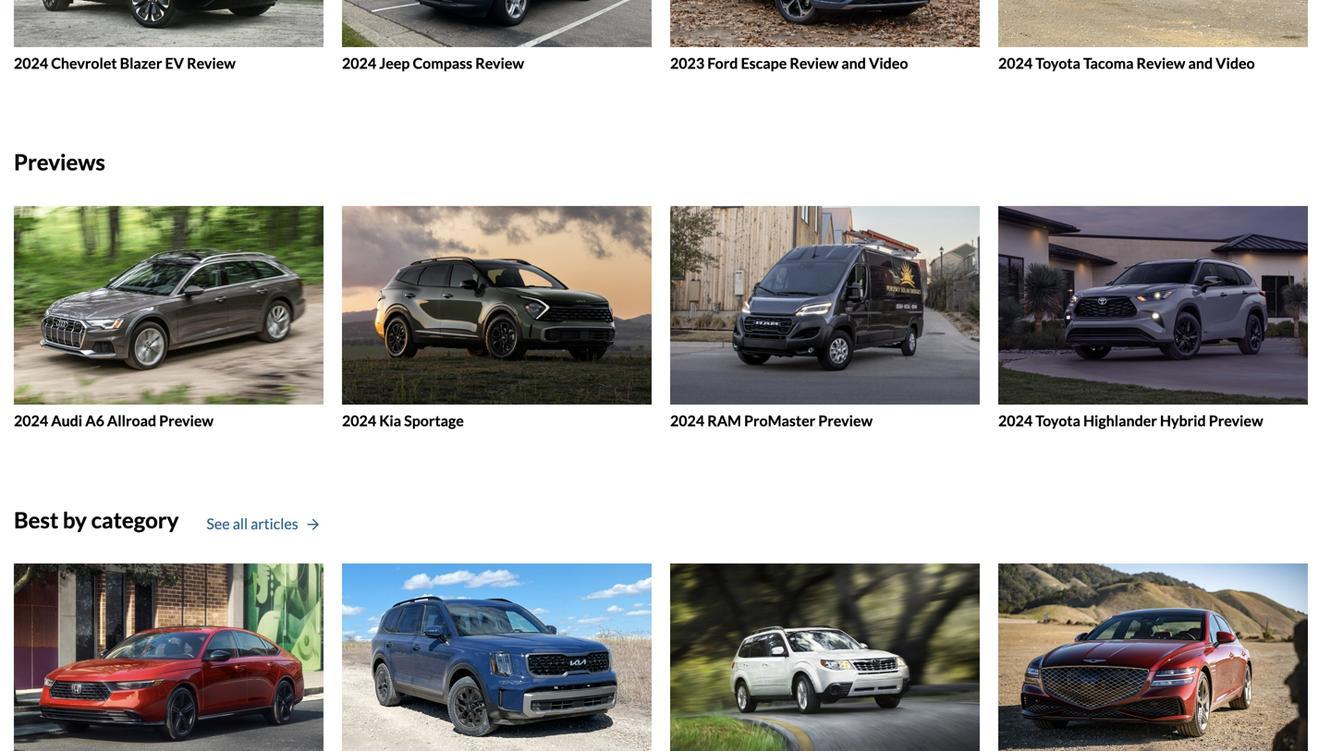Task type: vqa. For each thing, say whether or not it's contained in the screenshot.
Fair 641-699
no



Task type: locate. For each thing, give the bounding box(es) containing it.
see
[[207, 515, 230, 533]]

2024 audi a6 allroad preview link
[[14, 206, 324, 430]]

1 horizontal spatial and
[[1189, 54, 1213, 72]]

highlander
[[1084, 412, 1157, 430]]

compass
[[413, 54, 473, 72]]

2 review from the left
[[475, 54, 524, 72]]

1 horizontal spatial preview
[[819, 412, 873, 430]]

1 vertical spatial toyota
[[1036, 412, 1081, 430]]

2024 jeep compass review link
[[342, 0, 652, 72]]

2 preview from the left
[[819, 412, 873, 430]]

2024 ram promaster preview image
[[670, 206, 980, 405]]

preview right allroad
[[159, 412, 214, 430]]

2024 audi a6 allroad preview image
[[14, 206, 324, 405]]

preview right promaster
[[819, 412, 873, 430]]

review right "ev"
[[187, 54, 236, 72]]

2 horizontal spatial preview
[[1209, 412, 1264, 430]]

2024
[[14, 54, 48, 72], [342, 54, 376, 72], [999, 54, 1033, 72], [14, 412, 48, 430], [342, 412, 376, 430], [670, 412, 705, 430], [999, 412, 1033, 430]]

blazer
[[120, 54, 162, 72]]

0 vertical spatial toyota
[[1036, 54, 1081, 72]]

preview
[[159, 412, 214, 430], [819, 412, 873, 430], [1209, 412, 1264, 430]]

toyota
[[1036, 54, 1081, 72], [1036, 412, 1081, 430]]

3 review from the left
[[790, 54, 839, 72]]

2023 ford escape review and video
[[670, 54, 908, 72]]

0 horizontal spatial video
[[869, 54, 908, 72]]

2024 chevrolet blazer ev review image
[[14, 0, 324, 47]]

1 video from the left
[[869, 54, 908, 72]]

review inside 'link'
[[1137, 54, 1186, 72]]

articles
[[251, 515, 298, 533]]

2024 chevrolet blazer ev review
[[14, 54, 236, 72]]

3 preview from the left
[[1209, 412, 1264, 430]]

toyota inside 'link'
[[1036, 54, 1081, 72]]

allroad
[[107, 412, 156, 430]]

2024 audi a6 allroad preview
[[14, 412, 214, 430]]

2024 jeep compass review image
[[342, 0, 652, 47]]

2024 inside 'link'
[[999, 54, 1033, 72]]

video inside 'link'
[[1216, 54, 1255, 72]]

2024 toyota tacoma review and video link
[[999, 0, 1308, 72]]

review down 2024 jeep compass review image
[[475, 54, 524, 72]]

2 and from the left
[[1189, 54, 1213, 72]]

the best used suvs under $15,000 in 2024 image
[[670, 564, 980, 752]]

jeep
[[379, 54, 410, 72]]

0 horizontal spatial preview
[[159, 412, 214, 430]]

best by category
[[14, 507, 179, 533]]

audi
[[51, 412, 82, 430]]

video down 2023 ford escape review and video image
[[869, 54, 908, 72]]

review down 2024 toyota tacoma review and video image on the right of the page
[[1137, 54, 1186, 72]]

and for 2024 toyota tacoma review and video
[[1189, 54, 1213, 72]]

video
[[869, 54, 908, 72], [1216, 54, 1255, 72]]

and down 2023 ford escape review and video image
[[842, 54, 866, 72]]

video down 2024 toyota tacoma review and video image on the right of the page
[[1216, 54, 1255, 72]]

1 review from the left
[[187, 54, 236, 72]]

1 preview from the left
[[159, 412, 214, 430]]

2024 for 2024 toyota tacoma review and video
[[999, 54, 1033, 72]]

ford
[[708, 54, 738, 72]]

preview right hybrid
[[1209, 412, 1264, 430]]

2 toyota from the top
[[1036, 412, 1081, 430]]

and down 2024 toyota tacoma review and video image on the right of the page
[[1189, 54, 1213, 72]]

review
[[187, 54, 236, 72], [475, 54, 524, 72], [790, 54, 839, 72], [1137, 54, 1186, 72]]

0 horizontal spatial and
[[842, 54, 866, 72]]

kia
[[379, 412, 401, 430]]

2024 kia sportage
[[342, 412, 464, 430]]

2 video from the left
[[1216, 54, 1255, 72]]

1 horizontal spatial video
[[1216, 54, 1255, 72]]

review down 2023 ford escape review and video image
[[790, 54, 839, 72]]

4 review from the left
[[1137, 54, 1186, 72]]

and
[[842, 54, 866, 72], [1189, 54, 1213, 72]]

2024 for 2024 kia sportage
[[342, 412, 376, 430]]

1 and from the left
[[842, 54, 866, 72]]

1 toyota from the top
[[1036, 54, 1081, 72]]

2023 ford escape review and video image
[[670, 0, 980, 47]]

2024 chevrolet blazer ev review link
[[14, 0, 324, 72]]

the best three-row suvs of 2024 image
[[342, 564, 652, 752]]

ev
[[165, 54, 184, 72]]

2024 for 2024 audi a6 allroad preview
[[14, 412, 48, 430]]

2023
[[670, 54, 705, 72]]

by
[[63, 507, 87, 533]]

toyota left tacoma
[[1036, 54, 1081, 72]]

and for 2023 ford escape review and video
[[842, 54, 866, 72]]

toyota left the highlander
[[1036, 412, 1081, 430]]

and inside 'link'
[[1189, 54, 1213, 72]]



Task type: describe. For each thing, give the bounding box(es) containing it.
2024 for 2024 toyota highlander hybrid preview
[[999, 412, 1033, 430]]

see all articles link
[[207, 513, 319, 535]]

best
[[14, 507, 58, 533]]

preview for 2024 audi a6 allroad preview
[[159, 412, 214, 430]]

toyota for highlander
[[1036, 412, 1081, 430]]

the best family sedans of 2024 image
[[14, 564, 324, 752]]

video for 2023 ford escape review and video
[[869, 54, 908, 72]]

a6
[[85, 412, 104, 430]]

review for 2024 toyota tacoma review and video
[[1137, 54, 1186, 72]]

2024 jeep compass review
[[342, 54, 524, 72]]

2024 for 2024 chevrolet blazer ev review
[[14, 54, 48, 72]]

preview for 2024 toyota highlander hybrid preview
[[1209, 412, 1264, 430]]

ram
[[708, 412, 742, 430]]

2024 toyota tacoma review and video
[[999, 54, 1255, 72]]

2024 toyota highlander hybrid preview
[[999, 412, 1264, 430]]

category
[[91, 507, 179, 533]]

hybrid
[[1160, 412, 1206, 430]]

2024 kia sportage image
[[342, 206, 652, 405]]

tacoma
[[1084, 54, 1134, 72]]

escape
[[741, 54, 787, 72]]

2023 ford escape review and video link
[[670, 0, 980, 72]]

all
[[233, 515, 248, 533]]

2024 toyota tacoma review and video image
[[999, 0, 1308, 47]]

2024 for 2024 ram promaster preview
[[670, 412, 705, 430]]

2024 for 2024 jeep compass review
[[342, 54, 376, 72]]

toyota for tacoma
[[1036, 54, 1081, 72]]

chevrolet
[[51, 54, 117, 72]]

2024 ram promaster preview link
[[670, 206, 980, 430]]

arrow right image
[[308, 519, 319, 531]]

video for 2024 toyota tacoma review and video
[[1216, 54, 1255, 72]]

2024 kia sportage link
[[342, 206, 652, 430]]

sportage
[[404, 412, 464, 430]]

review for 2024 jeep compass review
[[475, 54, 524, 72]]

review for 2023 ford escape review and video
[[790, 54, 839, 72]]

see all articles
[[207, 515, 298, 533]]

2024 toyota highlander hybrid preview link
[[999, 206, 1308, 430]]

promaster
[[744, 412, 816, 430]]

2024 toyota highlander hybrid preview image
[[999, 206, 1308, 405]]

the best sedans of 2024 image
[[999, 564, 1308, 752]]

previews
[[14, 149, 105, 175]]

2024 ram promaster preview
[[670, 412, 873, 430]]



